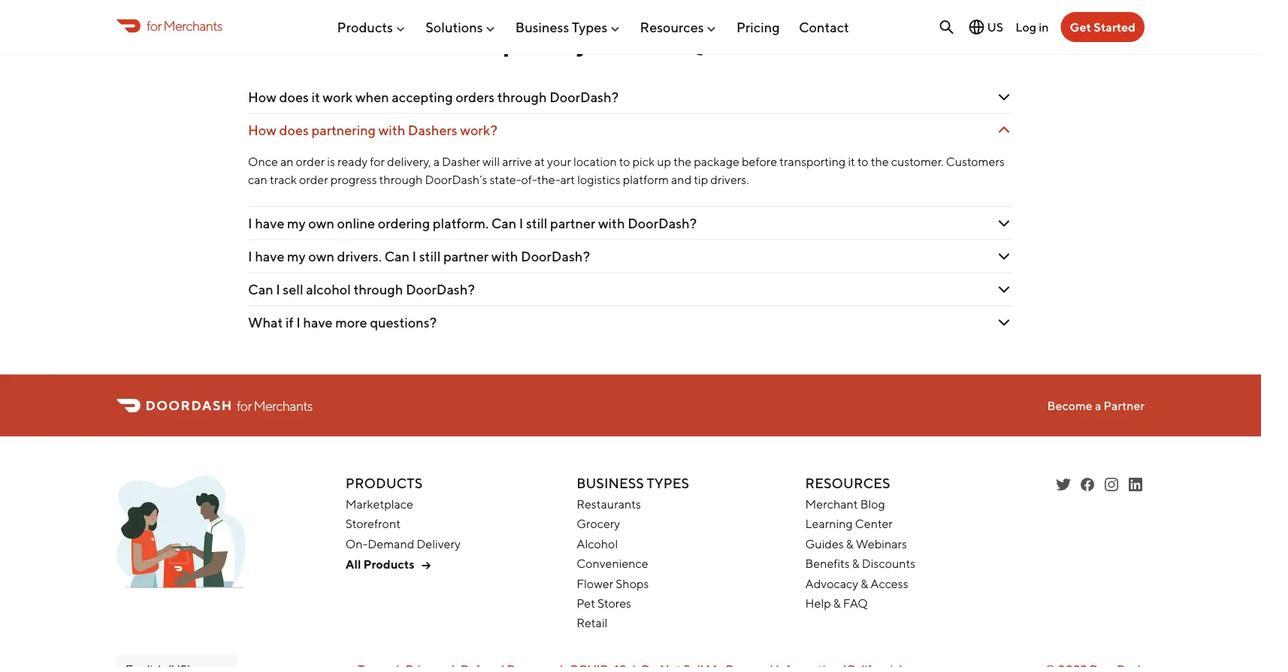 Task type: vqa. For each thing, say whether or not it's contained in the screenshot.
does to the bottom
yes



Task type: locate. For each thing, give the bounding box(es) containing it.
2 chevron down image from the top
[[995, 122, 1013, 140]]

2 does from the top
[[279, 122, 309, 139]]

own for online
[[308, 216, 334, 232]]

platform
[[623, 173, 669, 187]]

1 horizontal spatial resources
[[806, 476, 890, 492]]

0 vertical spatial business
[[516, 19, 569, 35]]

can i sell alcohol through doordash?
[[248, 282, 475, 298]]

through up questions?
[[354, 282, 403, 298]]

0 horizontal spatial drivers.
[[337, 249, 382, 265]]

& down benefits & discounts link
[[861, 577, 868, 591]]

can left sell
[[248, 282, 273, 298]]

chevron down image for how does partnering with dashers work?
[[995, 122, 1013, 140]]

0 vertical spatial types
[[572, 19, 608, 35]]

2 vertical spatial through
[[354, 282, 403, 298]]

1 horizontal spatial the
[[871, 155, 889, 169]]

1 vertical spatial for merchants
[[237, 398, 313, 414]]

0 horizontal spatial business
[[516, 19, 569, 35]]

with
[[379, 122, 405, 139], [598, 216, 625, 232], [491, 249, 518, 265]]

my up sell
[[287, 249, 306, 265]]

it inside once an order is ready for delivery, a dasher will arrive at your location to pick up the package before transporting it to the customer. customers can track order progress through doordash's state-of-the-art logistics platform and tip drivers.
[[848, 155, 855, 169]]

1 vertical spatial with
[[598, 216, 625, 232]]

products down demand
[[364, 558, 415, 572]]

types for business types restaurants grocery alcohol convenience flower shops pet stores retail
[[647, 476, 689, 492]]

my for online
[[287, 216, 306, 232]]

0 horizontal spatial the
[[674, 155, 692, 169]]

have down can
[[255, 216, 285, 232]]

1 vertical spatial does
[[279, 122, 309, 139]]

learning center link
[[806, 517, 893, 532]]

still down of-
[[526, 216, 548, 232]]

0 vertical spatial own
[[308, 216, 334, 232]]

1 vertical spatial partner
[[443, 249, 489, 265]]

1 horizontal spatial to
[[858, 155, 869, 169]]

doordash?
[[550, 89, 619, 105], [628, 216, 697, 232], [521, 249, 590, 265], [406, 282, 475, 298]]

grocery link
[[577, 517, 620, 532]]

0 horizontal spatial for merchants
[[147, 18, 222, 34]]

with down logistics
[[598, 216, 625, 232]]

1 vertical spatial how
[[248, 122, 277, 139]]

1 vertical spatial merchants
[[254, 398, 313, 414]]

still down ordering
[[419, 249, 441, 265]]

0 vertical spatial partner
[[550, 216, 596, 232]]

order down is at the top left of page
[[299, 173, 328, 187]]

1 horizontal spatial it
[[848, 155, 855, 169]]

can down ordering
[[384, 249, 410, 265]]

0 horizontal spatial it
[[312, 89, 320, 105]]

advocacy & access link
[[806, 577, 908, 591]]

i left sell
[[276, 282, 280, 298]]

before
[[742, 155, 777, 169]]

2 horizontal spatial can
[[491, 216, 517, 232]]

own left online
[[308, 216, 334, 232]]

1 horizontal spatial partner
[[550, 216, 596, 232]]

0 vertical spatial still
[[526, 216, 548, 232]]

0 vertical spatial can
[[491, 216, 517, 232]]

a left dasher
[[434, 155, 440, 169]]

doordash's
[[425, 173, 487, 187]]

business for business types
[[516, 19, 569, 35]]

doordash for merchants image
[[117, 476, 246, 597]]

alcohol link
[[577, 537, 618, 551]]

have right if
[[303, 315, 333, 331]]

to left pick
[[619, 155, 630, 169]]

log
[[1016, 20, 1037, 34]]

my for drivers.
[[287, 249, 306, 265]]

resources inside resources merchant blog learning center guides & webinars benefits & discounts advocacy & access help & faq
[[806, 476, 890, 492]]

own up alcohol
[[308, 249, 334, 265]]

products up marketplace link
[[346, 476, 423, 492]]

products
[[337, 19, 393, 35], [346, 476, 423, 492], [364, 558, 415, 572]]

drivers. up can i sell alcohol through doordash?
[[337, 249, 382, 265]]

1 horizontal spatial a
[[1095, 399, 1102, 413]]

1 horizontal spatial can
[[384, 249, 410, 265]]

the up and
[[674, 155, 692, 169]]

arrive
[[502, 155, 532, 169]]

1 vertical spatial types
[[647, 476, 689, 492]]

help
[[806, 597, 831, 611]]

for merchants
[[147, 18, 222, 34], [237, 398, 313, 414]]

through down 'delivery,'
[[379, 173, 423, 187]]

merchant
[[806, 498, 858, 512]]

through
[[497, 89, 547, 105], [379, 173, 423, 187], [354, 282, 403, 298]]

2 vertical spatial can
[[248, 282, 273, 298]]

0 vertical spatial have
[[255, 216, 285, 232]]

1 vertical spatial still
[[419, 249, 441, 265]]

can right platform.
[[491, 216, 517, 232]]

your
[[547, 155, 571, 169]]

have up sell
[[255, 249, 285, 265]]

resources for resources
[[640, 19, 704, 35]]

0 vertical spatial drivers.
[[711, 173, 749, 187]]

linkedin link
[[1127, 476, 1145, 494]]

1 own from the top
[[308, 216, 334, 232]]

0 horizontal spatial can
[[248, 282, 273, 298]]

1 horizontal spatial still
[[526, 216, 548, 232]]

a left partner
[[1095, 399, 1102, 413]]

business types restaurants grocery alcohol convenience flower shops pet stores retail
[[577, 476, 689, 631]]

questions
[[680, 25, 810, 57]]

it right the transporting
[[848, 155, 855, 169]]

help & faq link
[[806, 597, 868, 611]]

resources
[[640, 19, 704, 35], [806, 476, 890, 492]]

1 horizontal spatial with
[[491, 249, 518, 265]]

my down track on the top of the page
[[287, 216, 306, 232]]

pick
[[633, 155, 655, 169]]

guides & webinars link
[[806, 537, 907, 551]]

it left work
[[312, 89, 320, 105]]

business types
[[516, 19, 608, 35]]

chevron down image for can i sell alcohol through doordash?
[[995, 281, 1013, 299]]

marketplace storefront on-demand delivery
[[346, 498, 461, 551]]

twitter image
[[1055, 476, 1073, 494]]

the left 'customer.'
[[871, 155, 889, 169]]

1 vertical spatial business
[[577, 476, 644, 492]]

0 vertical spatial merchants
[[163, 18, 222, 34]]

partner
[[550, 216, 596, 232], [443, 249, 489, 265]]

1 vertical spatial through
[[379, 173, 423, 187]]

all products
[[346, 558, 415, 572]]

1 my from the top
[[287, 216, 306, 232]]

0 vertical spatial for merchants
[[147, 18, 222, 34]]

0 horizontal spatial for
[[147, 18, 161, 34]]

i
[[248, 216, 252, 232], [519, 216, 524, 232], [248, 249, 252, 265], [412, 249, 417, 265], [276, 282, 280, 298], [296, 315, 301, 331]]

drivers. inside once an order is ready for delivery, a dasher will arrive at your location to pick up the package before transporting it to the customer. customers can track order progress through doordash's state-of-the-art logistics platform and tip drivers.
[[711, 173, 749, 187]]

of-
[[521, 173, 537, 187]]

resources for resources merchant blog learning center guides & webinars benefits & discounts advocacy & access help & faq
[[806, 476, 890, 492]]

& down learning center link
[[846, 537, 854, 551]]

what if i have more questions?
[[248, 315, 437, 331]]

5 chevron down image from the top
[[995, 314, 1013, 332]]

3 chevron down image from the top
[[995, 248, 1013, 266]]

own
[[308, 216, 334, 232], [308, 249, 334, 265]]

partner down art
[[550, 216, 596, 232]]

what
[[248, 315, 283, 331]]

marketplace link
[[346, 498, 413, 512]]

have
[[255, 216, 285, 232], [255, 249, 285, 265], [303, 315, 333, 331]]

it
[[312, 89, 320, 105], [848, 155, 855, 169]]

0 vertical spatial order
[[296, 155, 325, 169]]

benefits & discounts link
[[806, 557, 916, 571]]

types
[[572, 19, 608, 35], [647, 476, 689, 492]]

0 vertical spatial a
[[434, 155, 440, 169]]

through right 'orders'
[[497, 89, 547, 105]]

instagram link
[[1103, 476, 1121, 494]]

i have my own drivers. can i still partner with doordash?
[[248, 249, 590, 265]]

1 vertical spatial a
[[1095, 399, 1102, 413]]

2 own from the top
[[308, 249, 334, 265]]

1 vertical spatial own
[[308, 249, 334, 265]]

drivers. down package
[[711, 173, 749, 187]]

2 horizontal spatial for
[[370, 155, 385, 169]]

stores
[[598, 597, 631, 611]]

for merchants link
[[117, 16, 222, 36]]

partner down platform.
[[443, 249, 489, 265]]

a
[[434, 155, 440, 169], [1095, 399, 1102, 413]]

become a partner link
[[1048, 399, 1145, 413]]

1 horizontal spatial types
[[647, 476, 689, 492]]

0 vertical spatial with
[[379, 122, 405, 139]]

2 vertical spatial for
[[237, 398, 252, 414]]

1 chevron down image from the top
[[995, 89, 1013, 107]]

0 vertical spatial it
[[312, 89, 320, 105]]

can
[[491, 216, 517, 232], [384, 249, 410, 265], [248, 282, 273, 298]]

2 my from the top
[[287, 249, 306, 265]]

does left work
[[279, 89, 309, 105]]

order
[[296, 155, 325, 169], [299, 173, 328, 187]]

customers
[[946, 155, 1005, 169]]

1 horizontal spatial merchants
[[254, 398, 313, 414]]

1 vertical spatial have
[[255, 249, 285, 265]]

types for business types
[[572, 19, 608, 35]]

4 chevron down image from the top
[[995, 281, 1013, 299]]

pet stores link
[[577, 597, 631, 611]]

pricing link
[[737, 13, 780, 41]]

0 horizontal spatial resources
[[640, 19, 704, 35]]

2 vertical spatial with
[[491, 249, 518, 265]]

business inside business types restaurants grocery alcohol convenience flower shops pet stores retail
[[577, 476, 644, 492]]

0 vertical spatial how
[[248, 89, 277, 105]]

0 horizontal spatial a
[[434, 155, 440, 169]]

order left is at the top left of page
[[296, 155, 325, 169]]

facebook image
[[1079, 476, 1097, 494]]

storefront link
[[346, 517, 401, 532]]

1 does from the top
[[279, 89, 309, 105]]

still
[[526, 216, 548, 232], [419, 249, 441, 265]]

frequently
[[451, 25, 590, 57]]

2 vertical spatial have
[[303, 315, 333, 331]]

1 vertical spatial resources
[[806, 476, 890, 492]]

alcohol
[[577, 537, 618, 551]]

0 vertical spatial resources
[[640, 19, 704, 35]]

business
[[516, 19, 569, 35], [577, 476, 644, 492]]

&
[[846, 537, 854, 551], [852, 557, 860, 571], [861, 577, 868, 591], [834, 597, 841, 611]]

types inside business types restaurants grocery alcohol convenience flower shops pet stores retail
[[647, 476, 689, 492]]

0 vertical spatial my
[[287, 216, 306, 232]]

location
[[574, 155, 617, 169]]

1 vertical spatial for
[[370, 155, 385, 169]]

& left the faq in the bottom of the page
[[834, 597, 841, 611]]

does up an in the top left of the page
[[279, 122, 309, 139]]

learning
[[806, 517, 853, 532]]

with down i have my own online ordering platform. can i still partner with doordash?
[[491, 249, 518, 265]]

1 how from the top
[[248, 89, 277, 105]]

2 how from the top
[[248, 122, 277, 139]]

1 vertical spatial my
[[287, 249, 306, 265]]

how does partnering with dashers work?
[[248, 122, 498, 139]]

2 to from the left
[[858, 155, 869, 169]]

1 vertical spatial it
[[848, 155, 855, 169]]

to right the transporting
[[858, 155, 869, 169]]

1 horizontal spatial business
[[577, 476, 644, 492]]

& down guides & webinars link
[[852, 557, 860, 571]]

guides
[[806, 537, 844, 551]]

access
[[871, 577, 908, 591]]

1 horizontal spatial drivers.
[[711, 173, 749, 187]]

2 horizontal spatial with
[[598, 216, 625, 232]]

retail
[[577, 617, 608, 631]]

arrow right image
[[417, 557, 435, 575]]

with up 'delivery,'
[[379, 122, 405, 139]]

products up when
[[337, 19, 393, 35]]

facebook link
[[1079, 476, 1097, 494]]

become a partner
[[1048, 399, 1145, 413]]

my
[[287, 216, 306, 232], [287, 249, 306, 265]]

0 vertical spatial does
[[279, 89, 309, 105]]

merchant blog link
[[806, 498, 885, 512]]

chevron down image
[[995, 89, 1013, 107], [995, 122, 1013, 140], [995, 248, 1013, 266], [995, 281, 1013, 299], [995, 314, 1013, 332]]

0 horizontal spatial to
[[619, 155, 630, 169]]

0 horizontal spatial types
[[572, 19, 608, 35]]

log in link
[[1016, 20, 1049, 34]]



Task type: describe. For each thing, give the bounding box(es) containing it.
partner
[[1104, 399, 1145, 413]]

have for i have my own drivers. can i still partner with doordash?
[[255, 249, 285, 265]]

solutions
[[426, 19, 483, 35]]

platform.
[[433, 216, 489, 232]]

on-demand delivery link
[[346, 537, 461, 551]]

1 vertical spatial can
[[384, 249, 410, 265]]

chevron down image
[[995, 215, 1013, 233]]

1 horizontal spatial for
[[237, 398, 252, 414]]

i right if
[[296, 315, 301, 331]]

pricing
[[737, 19, 780, 35]]

faq
[[843, 597, 868, 611]]

twitter link
[[1055, 476, 1073, 494]]

more
[[335, 315, 367, 331]]

state-
[[490, 173, 521, 187]]

how for how does it work when accepting orders through doordash?
[[248, 89, 277, 105]]

track
[[270, 173, 297, 187]]

i down ordering
[[412, 249, 417, 265]]

0 horizontal spatial with
[[379, 122, 405, 139]]

work?
[[460, 122, 498, 139]]

storefront
[[346, 517, 401, 532]]

linkedin image
[[1127, 476, 1145, 494]]

center
[[855, 517, 893, 532]]

solutions link
[[426, 13, 497, 41]]

demand
[[368, 537, 414, 551]]

chevron down image for i have my own drivers. can i still partner with doordash?
[[995, 248, 1013, 266]]

at
[[534, 155, 545, 169]]

blog
[[860, 498, 885, 512]]

contact link
[[799, 13, 849, 41]]

i down of-
[[519, 216, 524, 232]]

have for i have my own online ordering platform. can i still partner with doordash?
[[255, 216, 285, 232]]

once
[[248, 155, 278, 169]]

1 vertical spatial order
[[299, 173, 328, 187]]

i up 'what'
[[248, 249, 252, 265]]

is
[[327, 155, 335, 169]]

in
[[1039, 20, 1049, 34]]

discounts
[[862, 557, 916, 571]]

online
[[337, 216, 375, 232]]

1 the from the left
[[674, 155, 692, 169]]

an
[[280, 155, 294, 169]]

2 vertical spatial products
[[364, 558, 415, 572]]

become
[[1048, 399, 1093, 413]]

2 the from the left
[[871, 155, 889, 169]]

0 vertical spatial products
[[337, 19, 393, 35]]

pet
[[577, 597, 595, 611]]

through inside once an order is ready for delivery, a dasher will arrive at your location to pick up the package before transporting it to the customer. customers can track order progress through doordash's state-of-the-art logistics platform and tip drivers.
[[379, 173, 423, 187]]

business for business types restaurants grocery alcohol convenience flower shops pet stores retail
[[577, 476, 644, 492]]

dashers
[[408, 122, 458, 139]]

progress
[[331, 173, 377, 187]]

ready
[[337, 155, 368, 169]]

and
[[671, 173, 692, 187]]

convenience
[[577, 557, 649, 571]]

frequently asked questions
[[451, 25, 810, 57]]

get
[[1070, 20, 1092, 34]]

1 vertical spatial products
[[346, 476, 423, 492]]

marketplace
[[346, 498, 413, 512]]

delivery
[[417, 537, 461, 551]]

if
[[286, 315, 294, 331]]

art
[[560, 173, 575, 187]]

webinars
[[856, 537, 907, 551]]

logistics
[[577, 173, 621, 187]]

started
[[1094, 20, 1136, 34]]

instagram image
[[1103, 476, 1121, 494]]

0 horizontal spatial partner
[[443, 249, 489, 265]]

products link
[[337, 13, 407, 41]]

for inside once an order is ready for delivery, a dasher will arrive at your location to pick up the package before transporting it to the customer. customers can track order progress through doordash's state-of-the-art logistics platform and tip drivers.
[[370, 155, 385, 169]]

contact
[[799, 19, 849, 35]]

once an order is ready for delivery, a dasher will arrive at your location to pick up the package before transporting it to the customer. customers can track order progress through doordash's state-of-the-art logistics platform and tip drivers.
[[248, 155, 1005, 187]]

shops
[[616, 577, 649, 591]]

0 horizontal spatial still
[[419, 249, 441, 265]]

flower
[[577, 577, 614, 591]]

i down can
[[248, 216, 252, 232]]

flower shops link
[[577, 577, 649, 591]]

chevron down image for how does it work when accepting orders through doordash?
[[995, 89, 1013, 107]]

asked
[[596, 25, 675, 57]]

does for it
[[279, 89, 309, 105]]

0 vertical spatial for
[[147, 18, 161, 34]]

restaurants link
[[577, 498, 641, 512]]

alcohol
[[306, 282, 351, 298]]

ordering
[[378, 216, 430, 232]]

questions?
[[370, 315, 437, 331]]

package
[[694, 155, 740, 169]]

1 to from the left
[[619, 155, 630, 169]]

dasher
[[442, 155, 480, 169]]

partnering
[[312, 122, 376, 139]]

get started button
[[1061, 12, 1145, 42]]

all
[[346, 558, 361, 572]]

how for how does partnering with dashers work?
[[248, 122, 277, 139]]

0 horizontal spatial merchants
[[163, 18, 222, 34]]

resources link
[[640, 13, 718, 41]]

0 vertical spatial through
[[497, 89, 547, 105]]

can
[[248, 173, 267, 187]]

business types link
[[516, 13, 621, 41]]

1 horizontal spatial for merchants
[[237, 398, 313, 414]]

resources merchant blog learning center guides & webinars benefits & discounts advocacy & access help & faq
[[806, 476, 916, 611]]

chevron down image for what if i have more questions?
[[995, 314, 1013, 332]]

advocacy
[[806, 577, 859, 591]]

own for drivers.
[[308, 249, 334, 265]]

sell
[[283, 282, 303, 298]]

benefits
[[806, 557, 850, 571]]

transporting
[[780, 155, 846, 169]]

restaurants
[[577, 498, 641, 512]]

does for partnering
[[279, 122, 309, 139]]

on-
[[346, 537, 368, 551]]

delivery,
[[387, 155, 431, 169]]

accepting
[[392, 89, 453, 105]]

1 vertical spatial drivers.
[[337, 249, 382, 265]]

work
[[323, 89, 353, 105]]

get started
[[1070, 20, 1136, 34]]

a inside once an order is ready for delivery, a dasher will arrive at your location to pick up the package before transporting it to the customer. customers can track order progress through doordash's state-of-the-art logistics platform and tip drivers.
[[434, 155, 440, 169]]

globe line image
[[968, 18, 986, 36]]

log in
[[1016, 20, 1049, 34]]



